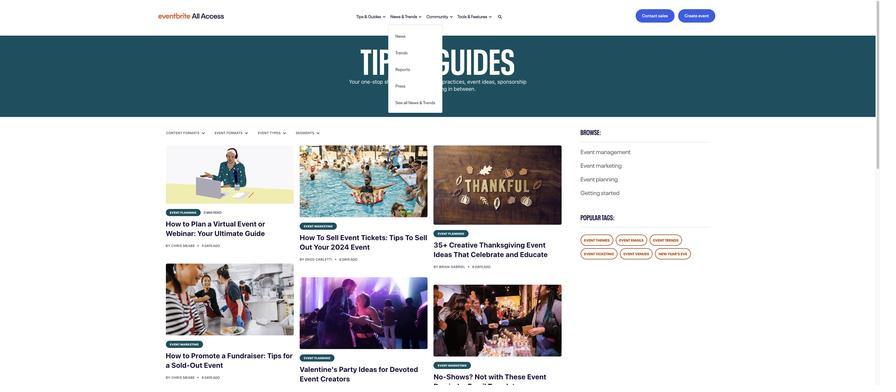 Task type: vqa. For each thing, say whether or not it's contained in the screenshot.
the Adult
no



Task type: locate. For each thing, give the bounding box(es) containing it.
0 horizontal spatial 6
[[202, 376, 204, 380]]

1 meabe from the top
[[183, 244, 195, 248]]

how to sell event tickets: tips to sell out your 2024 event
[[300, 234, 428, 252]]

ago for thanksgiving
[[484, 265, 491, 270]]

arrow image for trends
[[419, 16, 422, 18]]

arrow image inside news & trends link
[[419, 16, 422, 18]]

0 horizontal spatial and
[[412, 86, 421, 92]]

days for sell
[[342, 257, 350, 262]]

0 horizontal spatial guides
[[368, 13, 381, 19]]

2 horizontal spatial 6 days ago
[[473, 265, 491, 270]]

1 arrow image from the left
[[202, 132, 205, 135]]

3 arrow image from the left
[[450, 16, 453, 18]]

1 vertical spatial trends
[[396, 49, 408, 55]]

contact
[[643, 12, 658, 18]]

1 vertical spatial your
[[198, 230, 213, 238]]

getting
[[581, 188, 600, 197]]

a left sold-
[[166, 362, 170, 370]]

trends up news "link"
[[405, 13, 418, 19]]

2 by chris meabe link from the top
[[166, 376, 196, 380]]

4 days ago
[[202, 244, 220, 248]]

0 horizontal spatial sell
[[326, 234, 339, 242]]

event emails link
[[616, 235, 648, 246]]

event marketing for how to promote a fundraiser: tips for a sold-out event
[[170, 343, 199, 347]]

1 horizontal spatial to
[[406, 234, 413, 242]]

content formats button
[[166, 131, 205, 136]]

sell
[[326, 234, 339, 242], [415, 234, 428, 242]]

chris for a
[[171, 376, 182, 380]]

marketing
[[406, 79, 430, 85], [596, 161, 622, 170], [315, 224, 333, 229], [181, 343, 199, 347], [449, 364, 467, 368]]

2 chris from the top
[[171, 376, 182, 380]]

shows?
[[447, 374, 473, 382]]

how inside how to promote a fundraiser: tips for a sold-out event
[[166, 352, 181, 361]]

news inside "link"
[[396, 33, 406, 39]]

1 horizontal spatial 6
[[339, 257, 341, 262]]

marketing up 2024 on the left bottom of the page
[[315, 224, 333, 229]]

2 vertical spatial news
[[409, 99, 419, 105]]

by chris meabe down sold-
[[166, 376, 196, 380]]

event planning link for 35+ creative thanksgiving event ideas that celebrate and educate
[[434, 231, 469, 238]]

your inside how to sell event tickets: tips to sell out your 2024 event
[[314, 243, 329, 252]]

couple dancing in nightclub image
[[300, 278, 428, 350]]

6 days ago down promote
[[202, 376, 220, 380]]

0 horizontal spatial a
[[166, 362, 170, 370]]

how for how to sell event tickets: tips to sell out your 2024 event
[[300, 234, 315, 242]]

chris for webinar:
[[171, 244, 182, 248]]

and down thanksgiving
[[506, 251, 519, 259]]

ideas right party
[[359, 366, 377, 374]]

press link
[[389, 80, 443, 91]]

2 to from the top
[[183, 352, 190, 361]]

news & trends link
[[388, 9, 424, 22]]

how up enzo
[[300, 234, 315, 242]]

1 vertical spatial meabe
[[183, 376, 195, 380]]

for inside your one-stop shop for marketing best practices, event ideas, sponsorship tips, and everything in between.
[[398, 79, 404, 85]]

trends down everything
[[423, 99, 436, 105]]

event marketing link for no-shows? not with these event reminder email templates
[[434, 363, 471, 370]]

how up webinar: at the bottom of page
[[166, 220, 181, 228]]

how inside how to sell event tickets: tips to sell out your 2024 event
[[300, 234, 315, 242]]

event types
[[258, 131, 282, 135]]

popular tags:
[[581, 212, 615, 223]]

contact sales link
[[636, 9, 675, 23]]

0 horizontal spatial event
[[468, 79, 481, 85]]

event ticketing link
[[581, 249, 618, 260]]

formats for content
[[183, 131, 200, 135]]

2 meabe from the top
[[183, 376, 195, 380]]

ago
[[213, 244, 220, 248], [351, 257, 358, 262], [484, 265, 491, 270], [213, 376, 220, 380]]

party
[[339, 366, 357, 374]]

ago for sell
[[351, 257, 358, 262]]

days down 2024 on the left bottom of the page
[[342, 257, 350, 262]]

6 down promote
[[202, 376, 204, 380]]

and right tips,
[[412, 86, 421, 92]]

marketing down reports link
[[406, 79, 430, 85]]

0 vertical spatial news
[[391, 13, 401, 19]]

out inside how to promote a fundraiser: tips for a sold-out event
[[190, 362, 203, 370]]

create event link
[[679, 9, 716, 23]]

venues
[[636, 251, 650, 257]]

2 horizontal spatial arrow image
[[450, 16, 453, 18]]

email
[[468, 383, 487, 386]]

4
[[202, 244, 204, 248]]

between.
[[454, 86, 476, 92]]

ago for plan
[[213, 244, 220, 248]]

2024
[[331, 243, 349, 252]]

0 vertical spatial out
[[300, 243, 312, 252]]

out inside how to sell event tickets: tips to sell out your 2024 event
[[300, 243, 312, 252]]

for inside valentine's party ideas for devoted event creators
[[379, 366, 388, 374]]

event inside 35+ creative thanksgiving event ideas that celebrate and educate
[[527, 241, 546, 250]]

event planning link for how to plan a virtual event or webinar: your ultimate guide
[[166, 209, 201, 216]]

0 vertical spatial a
[[208, 220, 212, 228]]

arrow image right types
[[283, 132, 286, 135]]

35+ creative thanksgiving event ideas that celebrate and educate
[[434, 241, 548, 259]]

news down news & trends in the top left of the page
[[396, 33, 406, 39]]

content formats
[[166, 131, 200, 135]]

1 vertical spatial by chris meabe
[[166, 376, 196, 380]]

event inside dropdown button
[[258, 131, 269, 135]]

your down plan
[[198, 230, 213, 238]]

event planning link up getting started
[[581, 174, 618, 183]]

tips
[[357, 13, 364, 19], [361, 31, 408, 84], [390, 234, 404, 242], [267, 352, 282, 361]]

1 to from the left
[[317, 234, 325, 242]]

ago right 4
[[213, 244, 220, 248]]

plan
[[191, 220, 206, 228]]

0 vertical spatial to
[[183, 220, 190, 228]]

ideas down 35+
[[434, 251, 452, 259]]

0 vertical spatial how
[[166, 220, 181, 228]]

your left one-
[[349, 79, 360, 85]]

out up enzo
[[300, 243, 312, 252]]

formats
[[183, 131, 200, 135], [227, 131, 243, 135]]

getting started
[[581, 188, 620, 197]]

0 horizontal spatial ideas
[[359, 366, 377, 374]]

1 arrow image from the left
[[383, 16, 386, 18]]

segments
[[296, 131, 315, 135]]

1 vertical spatial 6
[[473, 265, 475, 270]]

sell up 2024 on the left bottom of the page
[[326, 234, 339, 242]]

to inside how to promote a fundraiser: tips for a sold-out event
[[183, 352, 190, 361]]

event marketing link
[[581, 161, 622, 170], [300, 223, 337, 230], [166, 341, 203, 349], [434, 363, 471, 370]]

arrow image for content formats
[[202, 132, 205, 135]]

1 by chris meabe link from the top
[[166, 244, 196, 248]]

new year's eve link
[[656, 249, 691, 260]]

1 horizontal spatial guides
[[434, 31, 515, 84]]

your up carletti
[[314, 243, 329, 252]]

not
[[475, 374, 487, 382]]

0 vertical spatial guides
[[368, 13, 381, 19]]

0 horizontal spatial your
[[198, 230, 213, 238]]

event marketing for no-shows? not with these event reminder email templates
[[438, 364, 467, 368]]

0 vertical spatial by chris meabe link
[[166, 244, 196, 248]]

started
[[601, 188, 620, 197]]

1 horizontal spatial and
[[506, 251, 519, 259]]

1 horizontal spatial formats
[[227, 131, 243, 135]]

0 horizontal spatial to
[[317, 234, 325, 242]]

days right 4
[[205, 244, 213, 248]]

ultimate
[[215, 230, 244, 238]]

2 horizontal spatial a
[[222, 352, 226, 361]]

educate
[[520, 251, 548, 259]]

out down promote
[[190, 362, 203, 370]]

how up sold-
[[166, 352, 181, 361]]

eve
[[681, 251, 688, 257]]

2 vertical spatial how
[[166, 352, 181, 361]]

2 vertical spatial for
[[379, 366, 388, 374]]

trends
[[405, 13, 418, 19], [396, 49, 408, 55], [423, 99, 436, 105]]

planning up creative
[[449, 232, 465, 236]]

1 vertical spatial 6 days ago
[[473, 265, 491, 270]]

out
[[300, 243, 312, 252], [190, 362, 203, 370]]

by enzo carletti link
[[300, 258, 333, 262]]

by chris meabe link for webinar:
[[166, 244, 196, 248]]

to for promote
[[183, 352, 190, 361]]

1 horizontal spatial your
[[314, 243, 329, 252]]

event marketing for how to sell event tickets: tips to sell out your 2024 event
[[304, 224, 333, 229]]

your inside how to plan a virtual event or webinar: your ultimate guide
[[198, 230, 213, 238]]

community
[[427, 13, 449, 19]]

0 vertical spatial ideas
[[434, 251, 452, 259]]

chris down webinar: at the bottom of page
[[171, 244, 182, 248]]

tips inside how to sell event tickets: tips to sell out your 2024 event
[[390, 234, 404, 242]]

days down promote
[[205, 376, 213, 380]]

1 chris from the top
[[171, 244, 182, 248]]

news right the tips & guides link at the top left
[[391, 13, 401, 19]]

tips,
[[400, 86, 410, 92]]

1 horizontal spatial sell
[[415, 234, 428, 242]]

1 vertical spatial out
[[190, 362, 203, 370]]

1 vertical spatial chris
[[171, 376, 182, 380]]

news right 'all'
[[409, 99, 419, 105]]

and
[[412, 86, 421, 92], [506, 251, 519, 259]]

guides
[[368, 13, 381, 19], [434, 31, 515, 84]]

2 vertical spatial trends
[[423, 99, 436, 105]]

3 arrow image from the left
[[283, 132, 286, 135]]

0 vertical spatial for
[[398, 79, 404, 85]]

0 horizontal spatial formats
[[183, 131, 200, 135]]

to inside how to plan a virtual event or webinar: your ultimate guide
[[183, 220, 190, 228]]

your one-stop shop for marketing best practices, event ideas, sponsorship tips, and everything in between.
[[349, 79, 527, 92]]

0 vertical spatial 6 days ago
[[339, 257, 358, 262]]

to up sold-
[[183, 352, 190, 361]]

event types button
[[258, 131, 286, 136]]

arrow image for guides
[[383, 16, 386, 18]]

ago down how to promote a fundraiser: tips for a sold-out event
[[213, 376, 220, 380]]

1 vertical spatial to
[[183, 352, 190, 361]]

event planning link up 35+
[[434, 231, 469, 238]]

1 to from the top
[[183, 220, 190, 228]]

0 vertical spatial chris
[[171, 244, 182, 248]]

arrow image inside event types dropdown button
[[283, 132, 286, 135]]

2 to from the left
[[406, 234, 413, 242]]

arrow image right segments at the left top of the page
[[317, 132, 320, 135]]

2 horizontal spatial for
[[398, 79, 404, 85]]

to
[[183, 220, 190, 228], [183, 352, 190, 361]]

event planning link for valentine's party ideas for devoted event creators
[[300, 355, 335, 362]]

sell left 35+
[[415, 234, 428, 242]]

meabe for your
[[183, 244, 195, 248]]

trends up "reports"
[[396, 49, 408, 55]]

2 horizontal spatial your
[[349, 79, 360, 85]]

meabe down sold-
[[183, 376, 195, 380]]

arrow image inside segments popup button
[[317, 132, 320, 135]]

0 horizontal spatial for
[[283, 352, 293, 361]]

arrow image inside the tips & guides link
[[383, 16, 386, 18]]

1 vertical spatial how
[[300, 234, 315, 242]]

webinar:
[[166, 230, 196, 238]]

for
[[398, 79, 404, 85], [283, 352, 293, 361], [379, 366, 388, 374]]

0 vertical spatial event
[[699, 12, 709, 18]]

6 down 2024 on the left bottom of the page
[[339, 257, 341, 262]]

1 vertical spatial news
[[396, 33, 406, 39]]

2 arrow image from the left
[[245, 132, 248, 135]]

1 vertical spatial event
[[468, 79, 481, 85]]

1 vertical spatial and
[[506, 251, 519, 259]]

2 formats from the left
[[227, 131, 243, 135]]

0 vertical spatial meabe
[[183, 244, 195, 248]]

2 vertical spatial your
[[314, 243, 329, 252]]

arrow image inside content formats popup button
[[202, 132, 205, 135]]

0 vertical spatial and
[[412, 86, 421, 92]]

marketing up "shows?"
[[449, 364, 467, 368]]

6
[[339, 257, 341, 262], [473, 265, 475, 270], [202, 376, 204, 380]]

0 vertical spatial your
[[349, 79, 360, 85]]

arrow image left tools
[[450, 16, 453, 18]]

ago down celebrate
[[484, 265, 491, 270]]

6 days ago down 2024 on the left bottom of the page
[[339, 257, 358, 262]]

news link
[[389, 30, 443, 41]]

arrow image inside event formats popup button
[[245, 132, 248, 135]]

event planning up 35+
[[438, 232, 465, 236]]

2 horizontal spatial 6
[[473, 265, 475, 270]]

these
[[505, 374, 526, 382]]

by
[[166, 244, 170, 248], [300, 258, 304, 262], [434, 266, 439, 269], [166, 376, 170, 380]]

your inside your one-stop shop for marketing best practices, event ideas, sponsorship tips, and everything in between.
[[349, 79, 360, 85]]

event up between.
[[468, 79, 481, 85]]

1 vertical spatial for
[[283, 352, 293, 361]]

arrow image for event types
[[283, 132, 286, 135]]

event planning up plan
[[170, 211, 197, 215]]

arrow image right news & trends in the top left of the page
[[419, 16, 422, 18]]

& for tools & features link on the right of the page
[[468, 13, 471, 19]]

segments button
[[296, 131, 320, 136]]

2 by chris meabe from the top
[[166, 376, 196, 380]]

event planning link up plan
[[166, 209, 201, 216]]

marketing for no-shows? not with these event reminder email templates
[[449, 364, 467, 368]]

2 vertical spatial 6
[[202, 376, 204, 380]]

event right create in the right of the page
[[699, 12, 709, 18]]

& for the tips & guides link at the top left
[[365, 13, 368, 19]]

1 formats from the left
[[183, 131, 200, 135]]

thanksgiving
[[480, 241, 525, 250]]

event management link
[[581, 147, 631, 156]]

1 horizontal spatial arrow image
[[419, 16, 422, 18]]

2 arrow image from the left
[[419, 16, 422, 18]]

1 horizontal spatial a
[[208, 220, 212, 228]]

planning up plan
[[181, 211, 197, 215]]

arrow image right content formats at the left top
[[202, 132, 205, 135]]

1 by chris meabe from the top
[[166, 244, 196, 248]]

by chris meabe for webinar:
[[166, 244, 196, 248]]

arrow image
[[202, 132, 205, 135], [245, 132, 248, 135], [283, 132, 286, 135], [317, 132, 320, 135]]

1 horizontal spatial 6 days ago
[[339, 257, 358, 262]]

1 horizontal spatial ideas
[[434, 251, 452, 259]]

meabe left 4
[[183, 244, 195, 248]]

how inside how to plan a virtual event or webinar: your ultimate guide
[[166, 220, 181, 228]]

6 days ago down celebrate
[[473, 265, 491, 270]]

marketing up promote
[[181, 343, 199, 347]]

& inside 'link'
[[420, 99, 423, 105]]

event planning up getting started
[[581, 174, 618, 183]]

1 horizontal spatial for
[[379, 366, 388, 374]]

arrow image for segments
[[317, 132, 320, 135]]

event planning for 35+ creative thanksgiving event ideas that celebrate and educate
[[438, 232, 465, 236]]

event planning for valentine's party ideas for devoted event creators
[[304, 357, 331, 361]]

1 vertical spatial a
[[222, 352, 226, 361]]

0 horizontal spatial out
[[190, 362, 203, 370]]

0 horizontal spatial arrow image
[[383, 16, 386, 18]]

ago for promote
[[213, 376, 220, 380]]

by chris meabe link down sold-
[[166, 376, 196, 380]]

a right plan
[[208, 220, 212, 228]]

1 vertical spatial ideas
[[359, 366, 377, 374]]

by chris meabe link down webinar: at the bottom of page
[[166, 244, 196, 248]]

management
[[596, 147, 631, 156]]

6 for thanksgiving
[[473, 265, 475, 270]]

arrow image for event formats
[[245, 132, 248, 135]]

0 vertical spatial by chris meabe
[[166, 244, 196, 248]]

to up webinar: at the bottom of page
[[183, 220, 190, 228]]

marketing for how to promote a fundraiser: tips for a sold-out event
[[181, 343, 199, 347]]

how for how to promote a fundraiser: tips for a sold-out event
[[166, 352, 181, 361]]

arrow image left news & trends in the top left of the page
[[383, 16, 386, 18]]

shop
[[385, 79, 396, 85]]

event marketing link for how to promote a fundraiser: tips for a sold-out event
[[166, 341, 203, 349]]

0 vertical spatial 6
[[339, 257, 341, 262]]

promote
[[191, 352, 220, 361]]

0 horizontal spatial 6 days ago
[[202, 376, 220, 380]]

planning
[[596, 174, 618, 183], [181, 211, 197, 215], [449, 232, 465, 236], [315, 357, 331, 361]]

carletti
[[316, 258, 333, 262]]

news inside 'link'
[[409, 99, 419, 105]]

ago down how to sell event tickets: tips to sell out your 2024 event link
[[351, 257, 358, 262]]

1 horizontal spatial out
[[300, 243, 312, 252]]

2 sell from the left
[[415, 234, 428, 242]]

arrow image right "event formats"
[[245, 132, 248, 135]]

event inside how to plan a virtual event or webinar: your ultimate guide
[[238, 220, 257, 228]]

stop
[[373, 79, 383, 85]]

2 vertical spatial 6 days ago
[[202, 376, 220, 380]]

4 arrow image from the left
[[317, 132, 320, 135]]

meabe
[[183, 244, 195, 248], [183, 376, 195, 380]]

a right promote
[[222, 352, 226, 361]]

6 days ago for thanksgiving
[[473, 265, 491, 270]]

0 vertical spatial tips & guides
[[357, 13, 381, 19]]

by chris meabe down webinar: at the bottom of page
[[166, 244, 196, 248]]

by chris meabe link for a
[[166, 376, 196, 380]]

press
[[396, 83, 406, 89]]

browse:
[[581, 127, 602, 137]]

by chris meabe link
[[166, 244, 196, 248], [166, 376, 196, 380]]

that
[[454, 251, 470, 259]]

tickets:
[[361, 234, 388, 242]]

days down celebrate
[[475, 265, 483, 270]]

by for how to sell event tickets: tips to sell out your 2024 event
[[300, 258, 304, 262]]

chris down sold-
[[171, 376, 182, 380]]

event planning up valentine's
[[304, 357, 331, 361]]

planning up valentine's
[[315, 357, 331, 361]]

event guests and food vendor image
[[434, 285, 562, 357]]

a inside how to plan a virtual event or webinar: your ultimate guide
[[208, 220, 212, 228]]

logo eventbrite image
[[157, 11, 225, 21]]

1 vertical spatial by chris meabe link
[[166, 376, 196, 380]]

creators
[[321, 376, 350, 384]]

event planning link up valentine's
[[300, 355, 335, 362]]

tips & guides inside the tips & guides link
[[357, 13, 381, 19]]

6 right gabriel
[[473, 265, 475, 270]]

lots of people at a pool party image
[[300, 146, 428, 218]]

arrow image
[[383, 16, 386, 18], [419, 16, 422, 18], [450, 16, 453, 18]]



Task type: describe. For each thing, give the bounding box(es) containing it.
planning for how to plan a virtual event or webinar: your ultimate guide
[[181, 211, 197, 215]]

enzo
[[305, 258, 315, 262]]

1 sell from the left
[[326, 234, 339, 242]]

3 min read
[[204, 210, 222, 215]]

event inside valentine's party ideas for devoted event creators
[[300, 376, 319, 384]]

marketing down event management
[[596, 161, 622, 170]]

see all news & trends link
[[389, 97, 443, 108]]

how to sell event tickets: tips to sell out your 2024 event link
[[300, 230, 428, 256]]

6 days ago for promote
[[202, 376, 220, 380]]

gabriel
[[451, 266, 466, 269]]

formats for event
[[227, 131, 243, 135]]

tags:
[[602, 212, 615, 223]]

by for how to promote a fundraiser: tips for a sold-out event
[[166, 376, 170, 380]]

search icon image
[[498, 15, 502, 19]]

reminder
[[434, 383, 467, 386]]

tips inside how to promote a fundraiser: tips for a sold-out event
[[267, 352, 282, 361]]

new
[[659, 251, 667, 257]]

event formats button
[[214, 131, 248, 136]]

with
[[489, 374, 504, 382]]

no-
[[434, 374, 447, 382]]

arrow image inside the community link
[[450, 16, 453, 18]]

1 vertical spatial guides
[[434, 31, 515, 84]]

read
[[213, 210, 222, 215]]

or
[[258, 220, 265, 228]]

people laughing while serving food image
[[166, 264, 294, 336]]

planning for valentine's party ideas for devoted event creators
[[315, 357, 331, 361]]

trends link
[[389, 47, 443, 58]]

trends
[[665, 238, 679, 243]]

by enzo carletti
[[300, 258, 333, 262]]

year's
[[668, 251, 681, 257]]

and inside your one-stop shop for marketing best practices, event ideas, sponsorship tips, and everything in between.
[[412, 86, 421, 92]]

planning for 35+ creative thanksgiving event ideas that celebrate and educate
[[449, 232, 465, 236]]

event planning for how to plan a virtual event or webinar: your ultimate guide
[[170, 211, 197, 215]]

emails
[[631, 238, 644, 243]]

all
[[404, 99, 408, 105]]

types
[[270, 131, 281, 135]]

6 for promote
[[202, 376, 204, 380]]

templates
[[488, 383, 523, 386]]

themes
[[596, 238, 610, 243]]

sales
[[659, 12, 669, 18]]

3
[[204, 210, 206, 215]]

by brian gabriel
[[434, 266, 467, 269]]

create
[[685, 12, 698, 18]]

no-shows? not with these event reminder email templates
[[434, 374, 547, 386]]

event themes link
[[581, 235, 614, 246]]

min
[[206, 210, 213, 215]]

new year's eve
[[659, 251, 688, 257]]

celebrate
[[471, 251, 504, 259]]

devoted
[[390, 366, 418, 374]]

in
[[449, 86, 453, 92]]

a for virtual
[[208, 220, 212, 228]]

how to plan a virtual event or webinar: your ultimate guide
[[166, 220, 265, 238]]

days for thanksgiving
[[475, 265, 483, 270]]

one-
[[361, 79, 373, 85]]

35+ creative thanksgiving event ideas that celebrate and educate link
[[434, 238, 562, 263]]

trends inside 'link'
[[423, 99, 436, 105]]

& for news & trends link
[[402, 13, 405, 19]]

2 vertical spatial a
[[166, 362, 170, 370]]

everything
[[422, 86, 447, 92]]

creative
[[450, 241, 478, 250]]

6 for sell
[[339, 257, 341, 262]]

for inside how to promote a fundraiser: tips for a sold-out event
[[283, 352, 293, 361]]

news for news
[[396, 33, 406, 39]]

popular
[[581, 212, 601, 223]]

event ticketing
[[585, 251, 614, 257]]

event management
[[581, 147, 631, 156]]

event formats
[[215, 131, 244, 135]]

practices,
[[443, 79, 466, 85]]

by for how to plan a virtual event or webinar: your ultimate guide
[[166, 244, 170, 248]]

valentine's
[[300, 366, 338, 374]]

event inside popup button
[[215, 131, 226, 135]]

guide
[[245, 230, 265, 238]]

arrow image
[[489, 16, 492, 18]]

getting started link
[[581, 188, 620, 197]]

features
[[472, 13, 488, 19]]

news & trends
[[391, 13, 418, 19]]

6 days ago for sell
[[339, 257, 358, 262]]

how for how to plan a virtual event or webinar: your ultimate guide
[[166, 220, 181, 228]]

ideas inside 35+ creative thanksgiving event ideas that celebrate and educate
[[434, 251, 452, 259]]

by brian gabriel link
[[434, 266, 467, 269]]

fundraiser:
[[227, 352, 266, 361]]

news for news & trends
[[391, 13, 401, 19]]

event inside how to promote a fundraiser: tips for a sold-out event
[[204, 362, 223, 370]]

how to promote a fundraiser: tips for a sold-out event link
[[166, 349, 294, 374]]

brian
[[439, 266, 450, 269]]

event venues
[[624, 251, 650, 257]]

tools & features link
[[456, 9, 494, 22]]

and inside 35+ creative thanksgiving event ideas that celebrate and educate
[[506, 251, 519, 259]]

planning up started
[[596, 174, 618, 183]]

how to promote a fundraiser: tips for a sold-out event
[[166, 352, 293, 370]]

virtual
[[213, 220, 236, 228]]

event marketing link for how to sell event tickets: tips to sell out your 2024 event
[[300, 223, 337, 230]]

to for plan
[[183, 220, 190, 228]]

sponsorship
[[498, 79, 527, 85]]

event trends link
[[650, 235, 683, 246]]

marketing for how to sell event tickets: tips to sell out your 2024 event
[[315, 224, 333, 229]]

a for fundraiser:
[[222, 352, 226, 361]]

ticketing
[[596, 251, 614, 257]]

meabe for sold-
[[183, 376, 195, 380]]

1 horizontal spatial event
[[699, 12, 709, 18]]

0 vertical spatial trends
[[405, 13, 418, 19]]

ideas,
[[482, 79, 496, 85]]

tools
[[458, 13, 467, 19]]

days for promote
[[205, 376, 213, 380]]

event inside no-shows? not with these event reminder email templates
[[528, 374, 547, 382]]

event themes
[[585, 238, 610, 243]]

event trends
[[654, 238, 679, 243]]

event venues link
[[620, 249, 653, 260]]

by chris meabe for a
[[166, 376, 196, 380]]

tools & features
[[458, 13, 488, 19]]

1 vertical spatial tips & guides
[[361, 31, 515, 84]]

marketing inside your one-stop shop for marketing best practices, event ideas, sponsorship tips, and everything in between.
[[406, 79, 430, 85]]

event inside your one-stop shop for marketing best practices, event ideas, sponsorship tips, and everything in between.
[[468, 79, 481, 85]]

content
[[166, 131, 182, 135]]

reports link
[[389, 64, 443, 74]]

days for plan
[[205, 244, 213, 248]]

by for 35+ creative thanksgiving event ideas that celebrate and educate
[[434, 266, 439, 269]]

create event
[[685, 12, 709, 18]]

ideas inside valentine's party ideas for devoted event creators
[[359, 366, 377, 374]]



